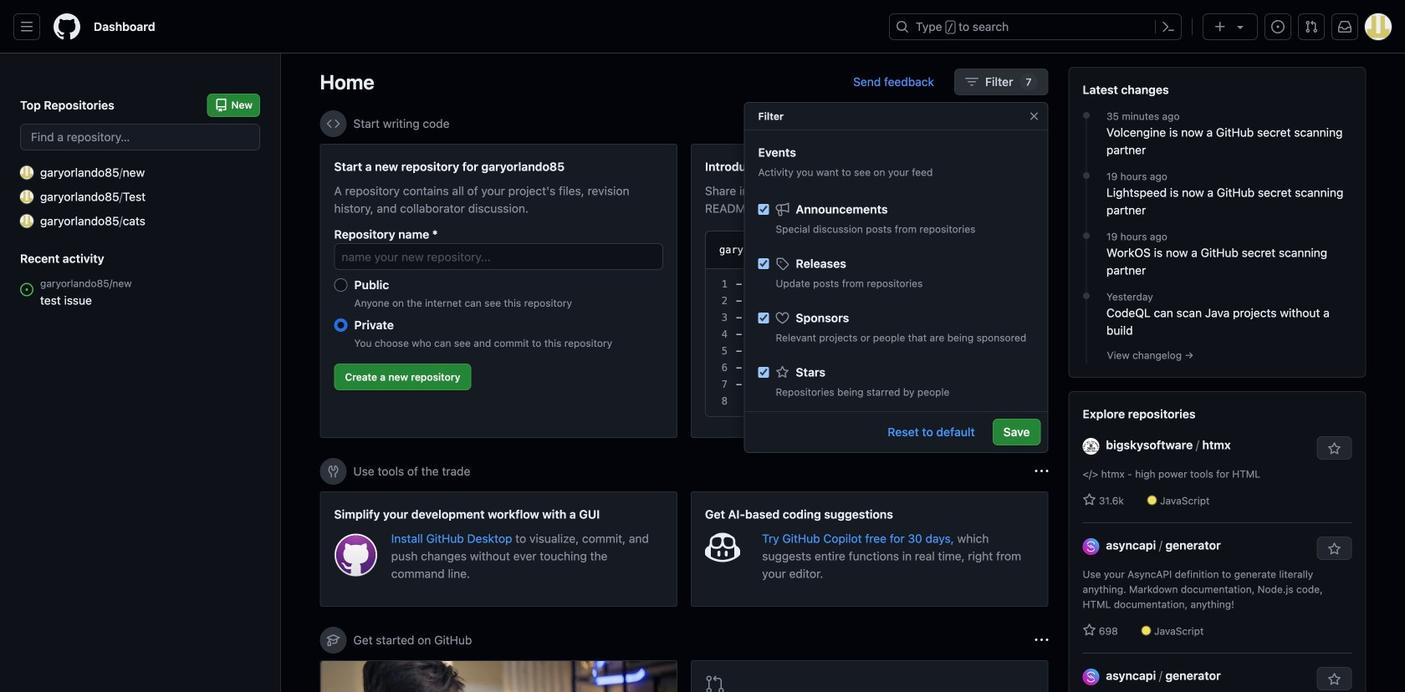 Task type: vqa. For each thing, say whether or not it's contained in the screenshot.
find a repository… text box
yes



Task type: locate. For each thing, give the bounding box(es) containing it.
0 horizontal spatial star image
[[776, 366, 789, 379]]

git pull request image
[[1305, 20, 1318, 33], [705, 675, 725, 692]]

why am i seeing this? image
[[1035, 117, 1048, 130], [1035, 465, 1048, 478], [1035, 634, 1048, 647]]

0 vertical spatial git pull request image
[[1305, 20, 1318, 33]]

dot fill image
[[1080, 109, 1093, 122], [1080, 169, 1093, 182], [1080, 229, 1093, 243], [1080, 289, 1093, 303]]

2 dot fill image from the top
[[1080, 169, 1093, 182]]

0 vertical spatial why am i seeing this? image
[[1035, 117, 1048, 130]]

1 star this repository image from the top
[[1328, 543, 1341, 556]]

@asyncapi profile image
[[1083, 669, 1099, 686]]

star image down heart icon
[[776, 366, 789, 379]]

star image
[[776, 366, 789, 379], [1083, 624, 1096, 637]]

Find a repository… text field
[[20, 124, 260, 151]]

star image up @asyncapi profile icon at the right bottom of the page
[[1083, 624, 1096, 637]]

0 vertical spatial star this repository image
[[1328, 543, 1341, 556]]

menu
[[745, 188, 1048, 630]]

2 why am i seeing this? image from the top
[[1035, 465, 1048, 478]]

1 why am i seeing this? image from the top
[[1035, 117, 1048, 130]]

simplify your development workflow with a gui element
[[320, 492, 677, 607]]

open issue image
[[20, 283, 33, 296]]

issue opened image
[[1271, 20, 1285, 33]]

3 dot fill image from the top
[[1080, 229, 1093, 243]]

heart image
[[776, 312, 789, 325]]

star this repository image for @asyncapi profile image
[[1328, 543, 1341, 556]]

1 horizontal spatial git pull request image
[[1305, 20, 1318, 33]]

why am i seeing this? image for introduce yourself with a profile readme "element"
[[1035, 117, 1048, 130]]

None checkbox
[[758, 258, 769, 269], [758, 313, 769, 324], [758, 367, 769, 378], [758, 258, 769, 269], [758, 313, 769, 324], [758, 367, 769, 378]]

2 vertical spatial why am i seeing this? image
[[1035, 634, 1048, 647]]

star this repository image
[[1328, 543, 1341, 556], [1328, 673, 1341, 687]]

@asyncapi profile image
[[1083, 538, 1099, 555]]

test image
[[20, 190, 33, 204]]

plus image
[[1214, 20, 1227, 33]]

0 horizontal spatial git pull request image
[[705, 675, 725, 692]]

None radio
[[334, 278, 347, 292], [334, 319, 347, 332], [334, 278, 347, 292], [334, 319, 347, 332]]

name your new repository... text field
[[334, 243, 663, 270]]

code image
[[327, 117, 340, 130]]

star this repository image
[[1328, 442, 1341, 456]]

None checkbox
[[758, 204, 769, 215]]

1 dot fill image from the top
[[1080, 109, 1093, 122]]

tools image
[[327, 465, 340, 478]]

command palette image
[[1162, 20, 1175, 33]]

1 vertical spatial star image
[[1083, 624, 1096, 637]]

star this repository image for @asyncapi profile icon at the right bottom of the page
[[1328, 673, 1341, 687]]

1 vertical spatial star this repository image
[[1328, 673, 1341, 687]]

2 star this repository image from the top
[[1328, 673, 1341, 687]]

start a new repository element
[[320, 144, 677, 438]]

close menu image
[[1027, 110, 1041, 123]]

1 vertical spatial why am i seeing this? image
[[1035, 465, 1048, 478]]

None submit
[[966, 238, 1020, 262]]

filter image
[[965, 75, 978, 89]]



Task type: describe. For each thing, give the bounding box(es) containing it.
github desktop image
[[334, 534, 378, 577]]

@bigskysoftware profile image
[[1083, 438, 1099, 455]]

mortar board image
[[327, 634, 340, 647]]

what is github? image
[[321, 662, 677, 692]]

1 vertical spatial git pull request image
[[705, 675, 725, 692]]

why am i seeing this? image for get ai-based coding suggestions element
[[1035, 465, 1048, 478]]

megaphone image
[[776, 203, 789, 216]]

what is github? element
[[320, 661, 677, 692]]

homepage image
[[54, 13, 80, 40]]

new image
[[20, 166, 33, 179]]

4 dot fill image from the top
[[1080, 289, 1093, 303]]

triangle down image
[[1234, 20, 1247, 33]]

none submit inside introduce yourself with a profile readme "element"
[[966, 238, 1020, 262]]

tag image
[[776, 257, 789, 271]]

0 vertical spatial star image
[[776, 366, 789, 379]]

Top Repositories search field
[[20, 124, 260, 151]]

get ai-based coding suggestions element
[[691, 492, 1048, 607]]

cats image
[[20, 215, 33, 228]]

star image
[[1083, 493, 1096, 507]]

notifications image
[[1338, 20, 1352, 33]]

explore element
[[1068, 67, 1366, 692]]

3 why am i seeing this? image from the top
[[1035, 634, 1048, 647]]

explore repositories navigation
[[1068, 391, 1366, 692]]

1 horizontal spatial star image
[[1083, 624, 1096, 637]]

introduce yourself with a profile readme element
[[691, 144, 1048, 438]]



